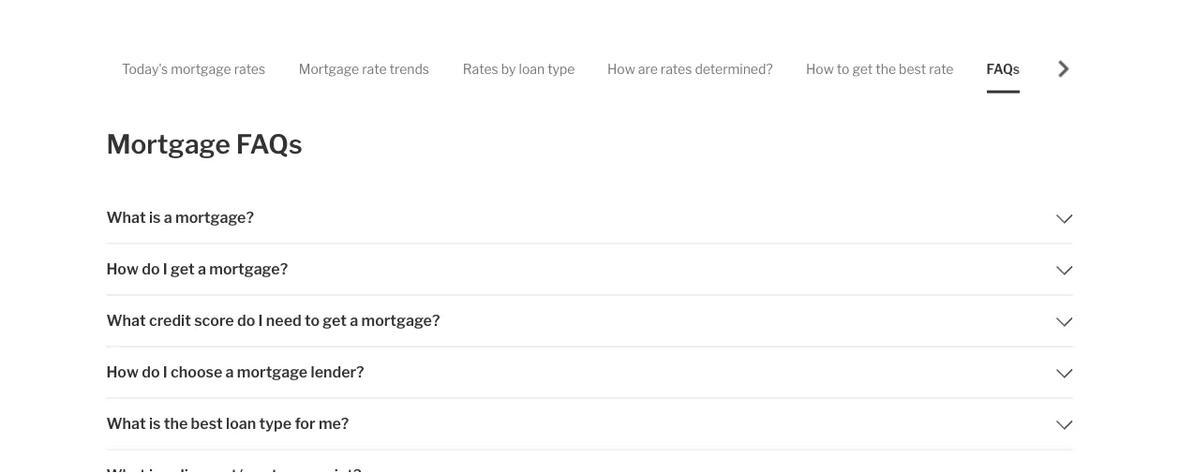Task type: vqa. For each thing, say whether or not it's contained in the screenshot.
right the Mortgage
yes



Task type: locate. For each thing, give the bounding box(es) containing it.
how to get the best rate
[[806, 61, 954, 77]]

lock
[[594, 59, 623, 78]]

2 horizontal spatial rates
[[757, 33, 793, 51]]

mortgage rate trends link
[[298, 45, 429, 93]]

the down after
[[876, 61, 896, 77]]

and up in
[[616, 33, 642, 51]]

best down after
[[899, 61, 926, 77]]

1 vertical spatial what
[[106, 312, 146, 330]]

0 horizontal spatial to
[[305, 312, 320, 330]]

1 horizontal spatial rates
[[661, 61, 692, 77]]

and left the have
[[270, 59, 296, 78]]

1 is from the top
[[149, 209, 161, 227]]

faqs down sign
[[987, 61, 1020, 77]]

to left lock
[[576, 59, 590, 78]]

2 vertical spatial i
[[163, 364, 168, 382]]

determined?
[[695, 61, 773, 77]]

loan
[[519, 61, 545, 77], [226, 415, 256, 434]]

your
[[395, 59, 427, 78], [493, 59, 525, 78], [642, 59, 673, 78]]

type left for
[[259, 415, 292, 434]]

1 vertical spatial loan
[[226, 415, 256, 434]]

type down several
[[547, 61, 575, 77]]

1 vertical spatial and
[[270, 59, 296, 78]]

1 vertical spatial is
[[149, 415, 161, 434]]

what for what is a mortgage?
[[106, 209, 146, 227]]

i left choose
[[163, 364, 168, 382]]

mortgage? up what credit score do i need to get a mortgage?
[[209, 261, 288, 279]]

for
[[295, 415, 316, 434]]

i for get
[[163, 261, 168, 279]]

how do i get a mortgage?
[[106, 261, 288, 279]]

0 horizontal spatial rates
[[234, 61, 265, 77]]

rate down you
[[929, 61, 954, 77]]

is for the
[[149, 415, 161, 434]]

score
[[194, 312, 234, 330]]

rates for how are rates determined?
[[661, 61, 692, 77]]

to right need
[[305, 312, 320, 330]]

get
[[853, 61, 873, 77], [171, 261, 195, 279], [323, 312, 347, 330]]

what for what is the best loan type for me?
[[106, 415, 146, 434]]

i up credit
[[163, 261, 168, 279]]

your right in
[[642, 59, 673, 78]]

and
[[616, 33, 642, 51], [270, 59, 296, 78]]

rates up rate.
[[757, 33, 793, 51]]

2 is from the top
[[149, 415, 161, 434]]

to inside "takes several weeks, and during this time rates can fluctuate. after you sign the home purchase agreement and have secured your loan, ask your lender to lock in your mortgage rate."
[[576, 59, 590, 78]]

what is the best loan type for me?
[[106, 415, 349, 434]]

1 vertical spatial faqs
[[236, 129, 303, 161]]

after
[[894, 33, 931, 51]]

0 horizontal spatial rate
[[362, 61, 386, 77]]

i for choose
[[163, 364, 168, 382]]

how down 'what is a mortgage?'
[[106, 261, 139, 279]]

0 vertical spatial the
[[995, 33, 1019, 51]]

1 vertical spatial best
[[191, 415, 223, 434]]

0 vertical spatial faqs
[[987, 61, 1020, 77]]

0 horizontal spatial loan
[[226, 415, 256, 434]]

1 horizontal spatial your
[[493, 59, 525, 78]]

is for a
[[149, 209, 161, 227]]

2 horizontal spatial your
[[642, 59, 673, 78]]

get right need
[[323, 312, 347, 330]]

0 horizontal spatial best
[[191, 415, 223, 434]]

how for how are rates determined?
[[607, 61, 635, 77]]

mortgage tools
[[1050, 61, 1144, 77]]

rates inside "takes several weeks, and during this time rates can fluctuate. after you sign the home purchase agreement and have secured your loan, ask your lender to lock in your mortgage rate."
[[757, 33, 793, 51]]

get down fluctuate.
[[853, 61, 873, 77]]

2 horizontal spatial the
[[995, 33, 1019, 51]]

purchase
[[121, 59, 186, 78]]

how left are
[[607, 61, 635, 77]]

is
[[149, 209, 161, 227], [149, 415, 161, 434]]

tools
[[1113, 61, 1144, 77]]

takes
[[469, 33, 507, 51]]

2 what from the top
[[106, 312, 146, 330]]

mortgage
[[298, 61, 359, 77], [1050, 61, 1110, 77], [106, 129, 231, 161]]

2 rate from the left
[[929, 61, 954, 77]]

rate.
[[748, 59, 780, 78]]

mortgage faqs
[[106, 129, 303, 161]]

loan right by
[[519, 61, 545, 77]]

your right ask
[[493, 59, 525, 78]]

0 vertical spatial is
[[149, 209, 161, 227]]

0 horizontal spatial the
[[164, 415, 188, 434]]

0 vertical spatial what
[[106, 209, 146, 227]]

how down can
[[806, 61, 834, 77]]

mortgage left "trends"
[[298, 61, 359, 77]]

type
[[547, 61, 575, 77], [259, 415, 292, 434]]

rates left the have
[[234, 61, 265, 77]]

mortgage down "this"
[[676, 59, 745, 78]]

best
[[899, 61, 926, 77], [191, 415, 223, 434]]

do for get
[[142, 261, 160, 279]]

3 what from the top
[[106, 415, 146, 434]]

how are rates determined? link
[[607, 45, 773, 93]]

get down 'what is a mortgage?'
[[171, 261, 195, 279]]

faqs down agreement
[[236, 129, 303, 161]]

1 horizontal spatial rate
[[929, 61, 954, 77]]

mortgage? up the lender?
[[362, 312, 440, 330]]

to down fluctuate.
[[837, 61, 850, 77]]

2 horizontal spatial mortgage
[[1050, 61, 1110, 77]]

1 horizontal spatial faqs
[[987, 61, 1020, 77]]

can
[[796, 33, 822, 51]]

2 vertical spatial do
[[142, 364, 160, 382]]

loan,
[[430, 59, 463, 78]]

2 vertical spatial mortgage?
[[362, 312, 440, 330]]

0 horizontal spatial your
[[395, 59, 427, 78]]

the
[[995, 33, 1019, 51], [876, 61, 896, 77], [164, 415, 188, 434]]

1 horizontal spatial type
[[547, 61, 575, 77]]

0 vertical spatial i
[[163, 261, 168, 279]]

fluctuate.
[[825, 33, 891, 51]]

0 vertical spatial type
[[547, 61, 575, 77]]

me?
[[319, 415, 349, 434]]

next image
[[1057, 61, 1073, 77]]

do left choose
[[142, 364, 160, 382]]

1 horizontal spatial get
[[323, 312, 347, 330]]

best down choose
[[191, 415, 223, 434]]

mortgage inside mortgage tools link
[[1050, 61, 1110, 77]]

0 horizontal spatial and
[[270, 59, 296, 78]]

0 horizontal spatial type
[[259, 415, 292, 434]]

mortgage down what credit score do i need to get a mortgage?
[[237, 364, 308, 382]]

do
[[142, 261, 160, 279], [237, 312, 255, 330], [142, 364, 160, 382]]

1 vertical spatial type
[[259, 415, 292, 434]]

rates by loan type
[[463, 61, 575, 77]]

are
[[638, 61, 658, 77]]

i
[[163, 261, 168, 279], [258, 312, 263, 330], [163, 364, 168, 382]]

mortgage inside "takes several weeks, and during this time rates can fluctuate. after you sign the home purchase agreement and have secured your loan, ask your lender to lock in your mortgage rate."
[[676, 59, 745, 78]]

2 horizontal spatial get
[[853, 61, 873, 77]]

to
[[576, 59, 590, 78], [837, 61, 850, 77], [305, 312, 320, 330]]

1 horizontal spatial mortgage
[[298, 61, 359, 77]]

rate
[[362, 61, 386, 77], [929, 61, 954, 77]]

do up credit
[[142, 261, 160, 279]]

lender
[[528, 59, 573, 78]]

1 horizontal spatial mortgage
[[237, 364, 308, 382]]

1 horizontal spatial loan
[[519, 61, 545, 77]]

during
[[645, 33, 690, 51]]

2 your from the left
[[493, 59, 525, 78]]

0 horizontal spatial get
[[171, 261, 195, 279]]

your left loan,
[[395, 59, 427, 78]]

faqs
[[987, 61, 1020, 77], [236, 129, 303, 161]]

1 horizontal spatial and
[[616, 33, 642, 51]]

in
[[626, 59, 638, 78]]

mortgage rate trends
[[298, 61, 429, 77]]

mortgage
[[676, 59, 745, 78], [170, 61, 231, 77], [237, 364, 308, 382]]

mortgage down home
[[1050, 61, 1110, 77]]

by
[[501, 61, 516, 77]]

how
[[607, 61, 635, 77], [806, 61, 834, 77], [106, 261, 139, 279], [106, 364, 139, 382]]

0 horizontal spatial mortgage
[[106, 129, 231, 161]]

rate left "trends"
[[362, 61, 386, 77]]

2 horizontal spatial mortgage
[[676, 59, 745, 78]]

1 what from the top
[[106, 209, 146, 227]]

a right choose
[[226, 364, 234, 382]]

rates
[[757, 33, 793, 51], [234, 61, 265, 77], [661, 61, 692, 77]]

1 horizontal spatial the
[[876, 61, 896, 77]]

do right the 'score'
[[237, 312, 255, 330]]

1 horizontal spatial best
[[899, 61, 926, 77]]

how left choose
[[106, 364, 139, 382]]

mortgage up 'what is a mortgage?'
[[106, 129, 231, 161]]

what
[[106, 209, 146, 227], [106, 312, 146, 330], [106, 415, 146, 434]]

ask
[[466, 59, 490, 78]]

takes several weeks, and during this time rates can fluctuate. after you sign the home purchase agreement and have secured your loan, ask your lender to lock in your mortgage rate.
[[121, 33, 1065, 78]]

i left need
[[258, 312, 263, 330]]

how do i choose a mortgage lender?
[[106, 364, 364, 382]]

choose
[[171, 364, 223, 382]]

what is a mortgage?
[[106, 209, 254, 227]]

2 vertical spatial the
[[164, 415, 188, 434]]

mortgage right today's
[[170, 61, 231, 77]]

1 horizontal spatial to
[[576, 59, 590, 78]]

mortgage? up the how do i get a mortgage?
[[175, 209, 254, 227]]

rates down during
[[661, 61, 692, 77]]

a up the how do i get a mortgage?
[[164, 209, 172, 227]]

2 vertical spatial what
[[106, 415, 146, 434]]

loan down how do i choose a mortgage lender?
[[226, 415, 256, 434]]

a
[[164, 209, 172, 227], [198, 261, 206, 279], [350, 312, 358, 330], [226, 364, 234, 382]]

the down choose
[[164, 415, 188, 434]]

1 vertical spatial the
[[876, 61, 896, 77]]

what credit score do i need to get a mortgage?
[[106, 312, 440, 330]]

several
[[511, 33, 561, 51]]

the right sign
[[995, 33, 1019, 51]]

0 vertical spatial get
[[853, 61, 873, 77]]

mortgage inside mortgage rate trends link
[[298, 61, 359, 77]]

the inside "takes several weeks, and during this time rates can fluctuate. after you sign the home purchase agreement and have secured your loan, ask your lender to lock in your mortgage rate."
[[995, 33, 1019, 51]]

0 vertical spatial do
[[142, 261, 160, 279]]

0 vertical spatial loan
[[519, 61, 545, 77]]

faqs link
[[987, 45, 1020, 93]]

a up the 'score'
[[198, 261, 206, 279]]

0 vertical spatial and
[[616, 33, 642, 51]]

mortgage?
[[175, 209, 254, 227], [209, 261, 288, 279], [362, 312, 440, 330]]



Task type: describe. For each thing, give the bounding box(es) containing it.
this
[[693, 33, 719, 51]]

mortgage for mortgage rate trends
[[298, 61, 359, 77]]

how for how do i choose a mortgage lender?
[[106, 364, 139, 382]]

how are rates determined?
[[607, 61, 773, 77]]

credit
[[149, 312, 191, 330]]

do for choose
[[142, 364, 160, 382]]

lender?
[[311, 364, 364, 382]]

1 your from the left
[[395, 59, 427, 78]]

secured
[[336, 59, 392, 78]]

time
[[722, 33, 754, 51]]

rates by loan type link
[[463, 45, 575, 93]]

how for how to get the best rate
[[806, 61, 834, 77]]

sign
[[963, 33, 992, 51]]

1 vertical spatial do
[[237, 312, 255, 330]]

mortgage for mortgage tools
[[1050, 61, 1110, 77]]

mortgage tools link
[[1050, 45, 1144, 93]]

you
[[934, 33, 960, 51]]

how for how do i get a mortgage?
[[106, 261, 139, 279]]

1 vertical spatial get
[[171, 261, 195, 279]]

today's mortgage rates link
[[121, 45, 265, 93]]

today's mortgage rates
[[121, 61, 265, 77]]

a up the lender?
[[350, 312, 358, 330]]

2 horizontal spatial to
[[837, 61, 850, 77]]

0 horizontal spatial faqs
[[236, 129, 303, 161]]

today's
[[121, 61, 168, 77]]

0 vertical spatial mortgage?
[[175, 209, 254, 227]]

2 vertical spatial get
[[323, 312, 347, 330]]

3 your from the left
[[642, 59, 673, 78]]

0 horizontal spatial mortgage
[[170, 61, 231, 77]]

have
[[299, 59, 332, 78]]

0 vertical spatial best
[[899, 61, 926, 77]]

home
[[1022, 33, 1062, 51]]

weeks,
[[564, 33, 613, 51]]

trends
[[389, 61, 429, 77]]

mortgage for mortgage faqs
[[106, 129, 231, 161]]

loan inside the rates by loan type link
[[519, 61, 545, 77]]

1 vertical spatial mortgage?
[[209, 261, 288, 279]]

1 vertical spatial i
[[258, 312, 263, 330]]

1 rate from the left
[[362, 61, 386, 77]]

agreement
[[189, 59, 266, 78]]

need
[[266, 312, 302, 330]]

what for what credit score do i need to get a mortgage?
[[106, 312, 146, 330]]

how to get the best rate link
[[806, 45, 954, 93]]

rates for today's mortgage rates
[[234, 61, 265, 77]]

get inside how to get the best rate link
[[853, 61, 873, 77]]

rates
[[463, 61, 498, 77]]



